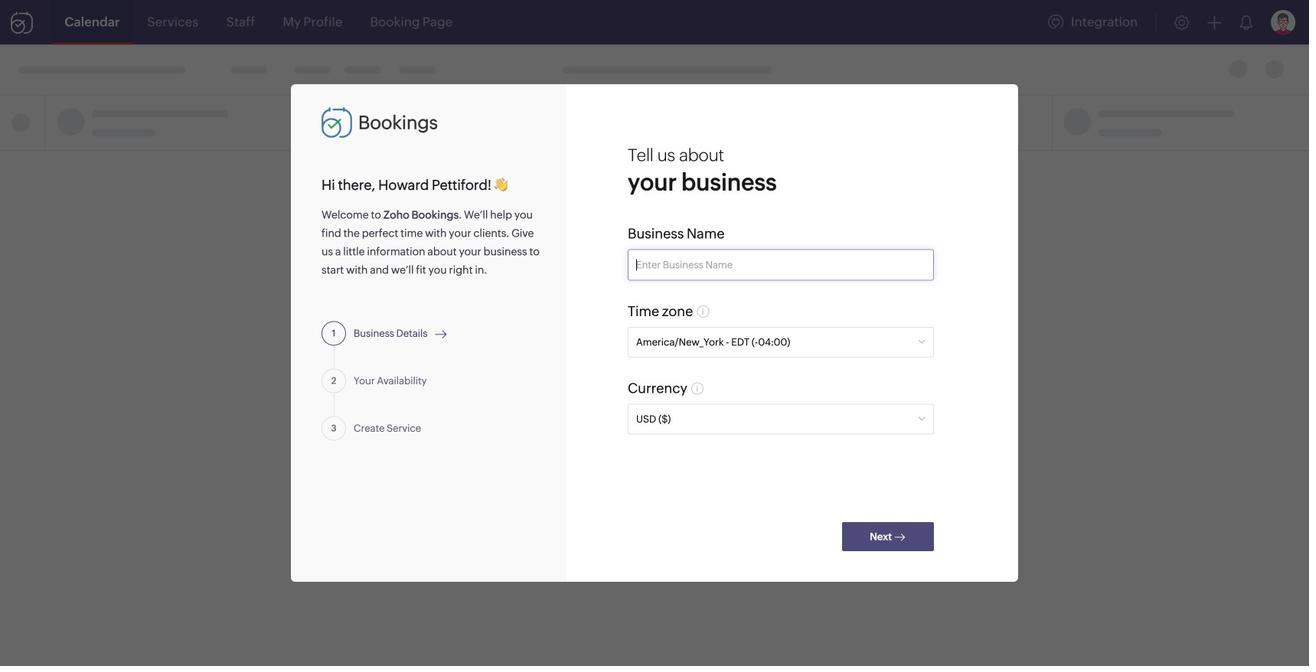 Task type: describe. For each thing, give the bounding box(es) containing it.
Enter Business Name text field
[[628, 249, 934, 281]]



Task type: vqa. For each thing, say whether or not it's contained in the screenshot.
enter business name text field in the top of the page
yes



